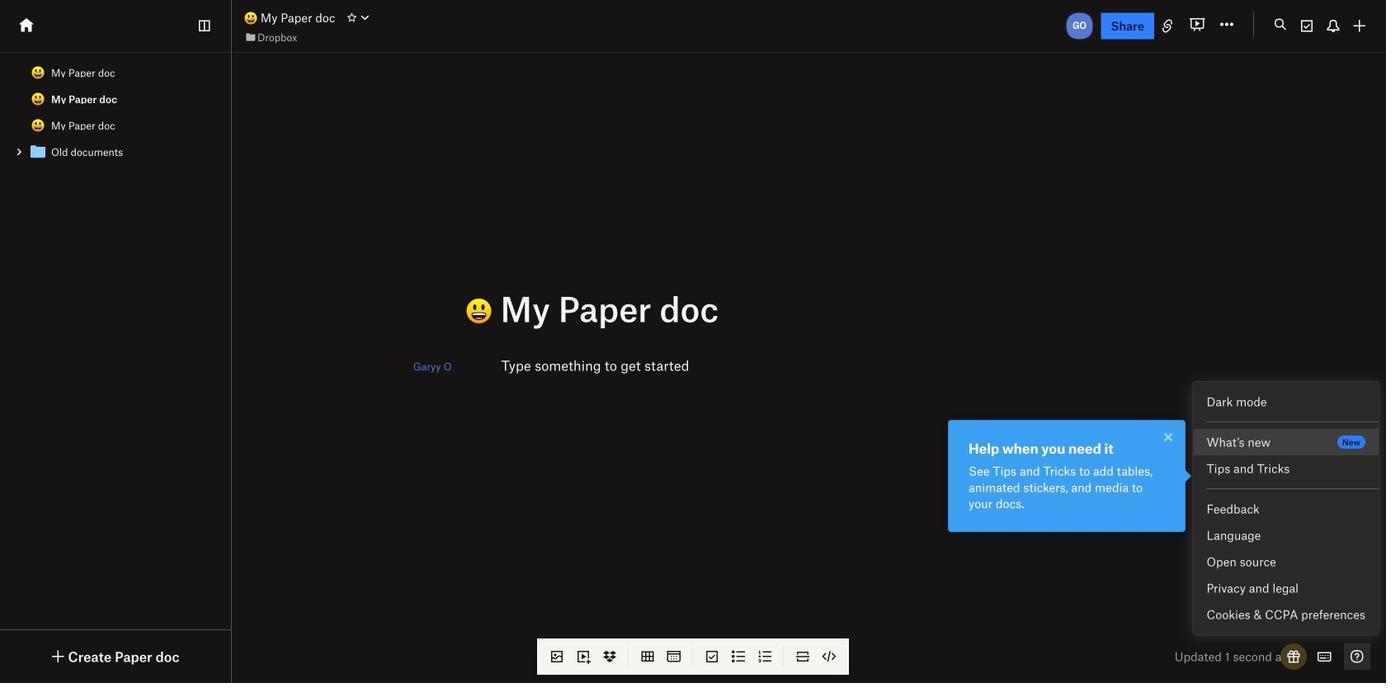 Task type: vqa. For each thing, say whether or not it's contained in the screenshot.
Heading on the top of page
yes



Task type: locate. For each thing, give the bounding box(es) containing it.
expand folder image
[[13, 146, 25, 158]]

menu
[[1194, 389, 1379, 628]]

heading
[[466, 288, 1117, 329]]

grinning face with big eyes image
[[244, 12, 258, 25], [31, 66, 45, 79], [31, 92, 45, 106]]

grinning face with big eyes image
[[31, 119, 45, 132]]



Task type: describe. For each thing, give the bounding box(es) containing it.
overlay image
[[1159, 428, 1179, 447]]

0 vertical spatial grinning face with big eyes image
[[244, 12, 258, 25]]

/ contents list
[[0, 59, 231, 165]]

template content image
[[28, 142, 48, 162]]

2 vertical spatial grinning face with big eyes image
[[31, 92, 45, 106]]

close image
[[1159, 428, 1179, 447]]

1 vertical spatial grinning face with big eyes image
[[31, 66, 45, 79]]



